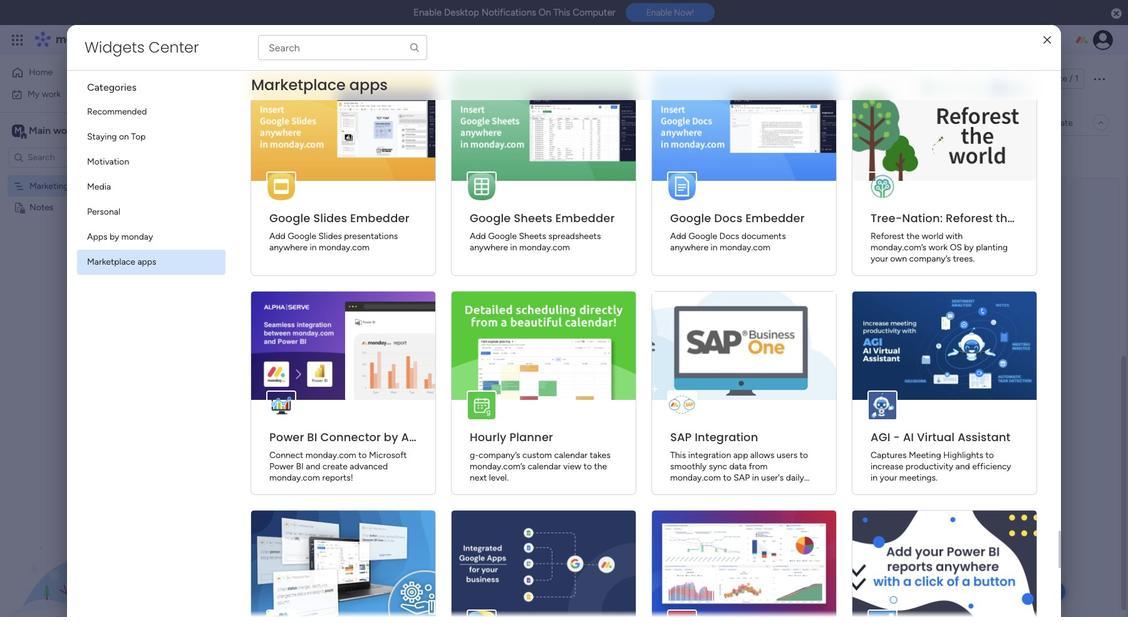 Task type: locate. For each thing, give the bounding box(es) containing it.
monday.com down connect
[[269, 473, 320, 484]]

v2 search image
[[350, 149, 359, 163]]

1 horizontal spatial monday.com's
[[871, 242, 927, 253]]

3 embedder from the left
[[746, 210, 805, 226]]

1 horizontal spatial this
[[670, 450, 686, 461]]

your down increase
[[880, 473, 897, 484]]

sap down data
[[734, 473, 750, 484]]

1 horizontal spatial anywhere
[[470, 242, 508, 253]]

enable desktop notifications on this computer
[[414, 7, 616, 18]]

virtual
[[917, 430, 955, 445]]

plan up assign
[[294, 65, 339, 93]]

slides up presentations
[[313, 210, 347, 226]]

1 horizontal spatial reforest
[[946, 210, 993, 226]]

main table
[[209, 117, 251, 128]]

company's down hourly
[[479, 450, 520, 461]]

monday.com
[[319, 242, 370, 253], [519, 242, 570, 253], [720, 242, 770, 253], [306, 450, 356, 461], [269, 473, 320, 484], [670, 473, 721, 484]]

work inside button
[[42, 89, 61, 99]]

work inside 'tree-nation: reforest the world reforest the world with monday.com's work os by planting your own company's trees.'
[[929, 242, 948, 253]]

main right workspace image
[[29, 124, 51, 136]]

1 horizontal spatial of
[[477, 95, 485, 105]]

personal option
[[77, 200, 226, 225]]

marketing plan inside list box
[[29, 181, 87, 191]]

search image
[[409, 42, 420, 53]]

1 image
[[945, 26, 957, 40]]

monday
[[56, 33, 99, 47], [121, 232, 153, 242]]

create
[[323, 462, 348, 472]]

enable left now!
[[646, 8, 672, 18]]

calendar down the custom
[[528, 462, 561, 472]]

monday.com's up own
[[871, 242, 927, 253]]

this right the on
[[553, 7, 570, 18]]

this up smoothly
[[670, 450, 686, 461]]

center
[[149, 37, 199, 58]]

marketplace inside marketplace apps "option"
[[87, 257, 135, 267]]

2 horizontal spatial embedder
[[746, 210, 805, 226]]

and left keep
[[417, 95, 431, 105]]

categories list box
[[77, 71, 236, 275]]

reforest down tree-
[[871, 231, 904, 242]]

0 horizontal spatial main
[[29, 124, 51, 136]]

power down connect
[[269, 462, 294, 472]]

0 horizontal spatial marketing plan
[[29, 181, 87, 191]]

anywhere inside the google docs embedder add google docs documents anywhere in monday.com
[[670, 242, 708, 253]]

list box containing marketing plan
[[0, 173, 160, 387]]

select product image
[[11, 34, 24, 46]]

more
[[588, 94, 609, 105]]

embedder for google slides embedder
[[350, 210, 409, 226]]

1 horizontal spatial by
[[384, 430, 398, 445]]

2 embedder from the left
[[555, 210, 615, 226]]

embedder inside the google docs embedder add google docs documents anywhere in monday.com
[[746, 210, 805, 226]]

top
[[131, 132, 146, 142]]

m
[[14, 125, 22, 136]]

0 vertical spatial company's
[[909, 254, 951, 264]]

serve
[[438, 430, 470, 445]]

integrate
[[908, 117, 944, 128]]

see inside see more link
[[571, 94, 586, 105]]

1 vertical spatial bi
[[296, 462, 304, 472]]

monday.com down spreadsheets on the top of the page
[[519, 242, 570, 253]]

embedder up documents
[[746, 210, 805, 226]]

1 horizontal spatial enable
[[646, 8, 672, 18]]

in inside the google docs embedder add google docs documents anywhere in monday.com
[[711, 242, 718, 253]]

0 horizontal spatial reforest
[[871, 231, 904, 242]]

0 horizontal spatial embedder
[[350, 210, 409, 226]]

smoothly
[[670, 462, 707, 472]]

docs
[[714, 210, 743, 226], [719, 231, 739, 242]]

0 horizontal spatial marketing
[[29, 181, 69, 191]]

1 vertical spatial monday
[[121, 232, 153, 242]]

add widget button
[[264, 146, 338, 166]]

0 vertical spatial reforest
[[946, 210, 993, 226]]

1 vertical spatial this
[[670, 450, 686, 461]]

main for main table
[[209, 117, 228, 128]]

power
[[269, 430, 304, 445], [269, 462, 294, 472]]

type
[[241, 95, 259, 105]]

main inside button
[[209, 117, 228, 128]]

in for slides
[[310, 242, 317, 253]]

slides
[[313, 210, 347, 226], [319, 231, 342, 242]]

Search in workspace field
[[26, 150, 105, 165]]

2 vertical spatial the
[[594, 462, 607, 472]]

1 vertical spatial sheets
[[519, 231, 546, 242]]

calendar up view
[[554, 450, 588, 461]]

1 vertical spatial monday.com's
[[470, 462, 526, 472]]

workspace image
[[12, 124, 24, 137]]

g-
[[470, 450, 479, 461]]

work down smoothly
[[670, 484, 689, 495]]

1 horizontal spatial plan
[[294, 65, 339, 93]]

monday.com down documents
[[720, 242, 770, 253]]

1 vertical spatial calendar
[[528, 462, 561, 472]]

enable
[[414, 7, 442, 18], [646, 8, 672, 18]]

assign
[[304, 95, 330, 105]]

0 horizontal spatial marketplace
[[87, 257, 135, 267]]

0 horizontal spatial plan
[[71, 181, 87, 191]]

2 horizontal spatial anywhere
[[670, 242, 708, 253]]

1 horizontal spatial company's
[[909, 254, 951, 264]]

add inside google slides embedder add google slides presentations anywhere in monday.com
[[269, 231, 286, 242]]

1 vertical spatial world
[[922, 231, 944, 242]]

marketplace
[[251, 75, 346, 95], [87, 257, 135, 267]]

1 vertical spatial sap
[[734, 473, 750, 484]]

enable inside button
[[646, 8, 672, 18]]

sheets up spreadsheets on the top of the page
[[514, 210, 552, 226]]

to right users
[[800, 450, 808, 461]]

assistant
[[958, 430, 1011, 445]]

anywhere for google sheets embedder
[[470, 242, 508, 253]]

1 vertical spatial apps
[[137, 257, 156, 267]]

by up trees.
[[964, 242, 974, 253]]

see inside see plans button
[[219, 34, 234, 45]]

0 vertical spatial monday
[[56, 33, 99, 47]]

1 vertical spatial marketing
[[29, 181, 69, 191]]

anywhere for google docs embedder
[[670, 242, 708, 253]]

0 horizontal spatial monday.com's
[[470, 462, 526, 472]]

embedder inside google slides embedder add google slides presentations anywhere in monday.com
[[350, 210, 409, 226]]

0 vertical spatial marketplace
[[251, 75, 346, 95]]

0 horizontal spatial see
[[219, 34, 234, 45]]

dapulse close image
[[1111, 8, 1122, 20]]

lottie animation element
[[0, 491, 160, 618]]

2 vertical spatial your
[[880, 473, 897, 484]]

monday.com down smoothly
[[670, 473, 721, 484]]

media
[[87, 182, 111, 192]]

the down takes
[[594, 462, 607, 472]]

see left plans
[[219, 34, 234, 45]]

and down highlights
[[956, 462, 970, 472]]

own
[[890, 254, 907, 264]]

monday.com down presentations
[[319, 242, 370, 253]]

workspace selection element
[[12, 123, 105, 139]]

staying
[[87, 132, 117, 142]]

1 horizontal spatial marketplace
[[251, 75, 346, 95]]

1 vertical spatial see
[[571, 94, 586, 105]]

1 vertical spatial company's
[[479, 450, 520, 461]]

1 vertical spatial docs
[[719, 231, 739, 242]]

main inside workspace selection element
[[29, 124, 51, 136]]

your left own
[[871, 254, 888, 264]]

embedder up spreadsheets on the top of the page
[[555, 210, 615, 226]]

to right view
[[584, 462, 592, 472]]

users
[[777, 450, 798, 461]]

alpha
[[401, 430, 435, 445]]

0 vertical spatial the
[[996, 210, 1015, 226]]

motivation option
[[77, 150, 226, 175]]

autopilot image
[[1018, 114, 1029, 130]]

your
[[514, 95, 531, 105], [871, 254, 888, 264], [880, 473, 897, 484]]

monday.com up create
[[306, 450, 356, 461]]

1 anywhere from the left
[[269, 242, 308, 253]]

1 horizontal spatial monday
[[121, 232, 153, 242]]

0 horizontal spatial enable
[[414, 7, 442, 18]]

1 horizontal spatial marketing plan
[[190, 65, 339, 93]]

to inside agi - ai virtual assistant captures meeting highlights to increase productivity and efficiency in your meetings.
[[986, 450, 994, 461]]

lottie animation image
[[0, 491, 160, 618]]

reforest
[[946, 210, 993, 226], [871, 231, 904, 242]]

1 vertical spatial marketplace apps
[[87, 257, 156, 267]]

company's down os
[[909, 254, 951, 264]]

power up connect
[[269, 430, 304, 445]]

option
[[0, 175, 160, 177]]

company's inside 'tree-nation: reforest the world reforest the world with monday.com's work os by planting your own company's trees.'
[[909, 254, 951, 264]]

track
[[455, 95, 474, 105]]

reforest up with
[[946, 210, 993, 226]]

docs left documents
[[719, 231, 739, 242]]

categories heading
[[77, 71, 226, 100]]

embedder inside google sheets embedder add google sheets spreadsheets anywhere in monday.com
[[555, 210, 615, 226]]

0 vertical spatial power
[[269, 430, 304, 445]]

connector
[[320, 430, 381, 445]]

1 vertical spatial your
[[871, 254, 888, 264]]

0 vertical spatial plan
[[294, 65, 339, 93]]

the up "planting"
[[996, 210, 1015, 226]]

agi
[[871, 430, 890, 445]]

1 vertical spatial marketplace
[[87, 257, 135, 267]]

staying on top option
[[77, 125, 226, 150]]

0 horizontal spatial and
[[306, 462, 320, 472]]

monday.com inside google slides embedder add google slides presentations anywhere in monday.com
[[319, 242, 370, 253]]

1 horizontal spatial bi
[[307, 430, 317, 445]]

list box
[[0, 173, 160, 387]]

my
[[28, 89, 40, 99]]

data
[[729, 462, 747, 472]]

1 vertical spatial marketing plan
[[29, 181, 87, 191]]

sheets left spreadsheets on the top of the page
[[519, 231, 546, 242]]

apps inside "option"
[[137, 257, 156, 267]]

staying on top
[[87, 132, 146, 142]]

see plans
[[219, 34, 257, 45]]

1 horizontal spatial apps
[[349, 75, 388, 95]]

productivity
[[906, 462, 954, 472]]

of right the type in the top left of the page
[[261, 95, 269, 105]]

0 vertical spatial sap
[[670, 430, 692, 445]]

main content
[[166, 0, 1128, 618]]

monday.com's inside 'tree-nation: reforest the world reforest the world with monday.com's work os by planting your own company's trees.'
[[871, 242, 927, 253]]

0 horizontal spatial this
[[553, 7, 570, 18]]

anywhere inside google slides embedder add google slides presentations anywhere in monday.com
[[269, 242, 308, 253]]

Search for a column type search field
[[258, 35, 427, 60]]

apps
[[87, 232, 107, 242]]

0 vertical spatial your
[[514, 95, 531, 105]]

by inside 'tree-nation: reforest the world reforest the world with monday.com's work os by planting your own company's trees.'
[[964, 242, 974, 253]]

docs up documents
[[714, 210, 743, 226]]

1 vertical spatial power
[[269, 462, 294, 472]]

custom
[[522, 450, 552, 461]]

bi down connect
[[296, 462, 304, 472]]

google docs embedder add google docs documents anywhere in monday.com
[[670, 210, 805, 253]]

marketing plan up the type in the top left of the page
[[190, 65, 339, 93]]

enable left desktop
[[414, 7, 442, 18]]

main for main workspace
[[29, 124, 51, 136]]

project.
[[272, 95, 302, 105]]

google sheets embedder add google sheets spreadsheets anywhere in monday.com
[[470, 210, 615, 253]]

bi left connector at the bottom of the page
[[307, 430, 317, 445]]

in inside google sheets embedder add google sheets spreadsheets anywhere in monday.com
[[510, 242, 517, 253]]

monday up home button
[[56, 33, 99, 47]]

marketplace apps down apps by monday
[[87, 257, 156, 267]]

to
[[358, 450, 367, 461], [800, 450, 808, 461], [986, 450, 994, 461], [584, 462, 592, 472], [723, 473, 732, 484]]

collapse board header image
[[1096, 118, 1106, 128]]

of
[[261, 95, 269, 105], [477, 95, 485, 105]]

0 horizontal spatial world
[[922, 231, 944, 242]]

this
[[553, 7, 570, 18], [670, 450, 686, 461]]

the down nation:
[[907, 231, 920, 242]]

marketing inside list box
[[29, 181, 69, 191]]

1 vertical spatial slides
[[319, 231, 342, 242]]

work inside sap integration this integration app allows users to smoothly sync data from monday.com to sap in user's daily work
[[670, 484, 689, 495]]

to up efficiency
[[986, 450, 994, 461]]

owners,
[[332, 95, 363, 105]]

Search field
[[359, 147, 397, 165]]

media option
[[77, 175, 226, 200]]

marketing up "notes"
[[29, 181, 69, 191]]

0 vertical spatial monday.com's
[[871, 242, 927, 253]]

1 horizontal spatial the
[[907, 231, 920, 242]]

work right my at the left of the page
[[42, 89, 61, 99]]

0 vertical spatial slides
[[313, 210, 347, 226]]

1 horizontal spatial main
[[209, 117, 228, 128]]

1 power from the top
[[269, 430, 304, 445]]

see left more
[[571, 94, 586, 105]]

anywhere inside google sheets embedder add google sheets spreadsheets anywhere in monday.com
[[470, 242, 508, 253]]

your inside 'tree-nation: reforest the world reforest the world with monday.com's work os by planting your own company's trees.'
[[871, 254, 888, 264]]

0 vertical spatial apps
[[349, 75, 388, 95]]

embedder
[[350, 210, 409, 226], [555, 210, 615, 226], [746, 210, 805, 226]]

widgets
[[85, 37, 145, 58]]

1 horizontal spatial embedder
[[555, 210, 615, 226]]

marketplace down apps by monday
[[87, 257, 135, 267]]

invite
[[1045, 73, 1067, 84]]

0 horizontal spatial anywhere
[[269, 242, 308, 253]]

see more
[[571, 94, 609, 105]]

marketplace apps up add view icon
[[251, 75, 388, 95]]

apps
[[349, 75, 388, 95], [137, 257, 156, 267]]

your for project.
[[514, 95, 531, 105]]

sheets
[[514, 210, 552, 226], [519, 231, 546, 242]]

company's inside hourly planner g-company's custom calendar takes monday.com's calendar view to the next level.
[[479, 450, 520, 461]]

1 embedder from the left
[[350, 210, 409, 226]]

calendar
[[554, 450, 588, 461], [528, 462, 561, 472]]

by right apps
[[110, 232, 119, 242]]

slides left presentations
[[319, 231, 342, 242]]

3 anywhere from the left
[[670, 242, 708, 253]]

my work
[[28, 89, 61, 99]]

to inside hourly planner g-company's custom calendar takes monday.com's calendar view to the next level.
[[584, 462, 592, 472]]

add inside google sheets embedder add google sheets spreadsheets anywhere in monday.com
[[470, 231, 486, 242]]

by up microsoft
[[384, 430, 398, 445]]

see plans button
[[202, 31, 263, 49]]

your right where
[[514, 95, 531, 105]]

notes
[[29, 202, 53, 213]]

app
[[733, 450, 748, 461]]

add inside the google docs embedder add google docs documents anywhere in monday.com
[[670, 231, 686, 242]]

and left create
[[306, 462, 320, 472]]

your inside agi - ai virtual assistant captures meeting highlights to increase productivity and efficiency in your meetings.
[[880, 473, 897, 484]]

timelines
[[379, 95, 415, 105]]

main table button
[[190, 113, 260, 133]]

1 horizontal spatial marketplace apps
[[251, 75, 388, 95]]

0 horizontal spatial marketplace apps
[[87, 257, 156, 267]]

main workspace
[[29, 124, 103, 136]]

1 horizontal spatial see
[[571, 94, 586, 105]]

automate
[[1034, 117, 1073, 128]]

0 horizontal spatial the
[[594, 462, 607, 472]]

0 horizontal spatial company's
[[479, 450, 520, 461]]

to up advanced
[[358, 450, 367, 461]]

embedder up presentations
[[350, 210, 409, 226]]

google
[[269, 210, 310, 226], [470, 210, 511, 226], [670, 210, 711, 226], [288, 231, 316, 242], [488, 231, 517, 242], [689, 231, 717, 242]]

monday.com's up level.
[[470, 462, 526, 472]]

work left os
[[929, 242, 948, 253]]

2 horizontal spatial the
[[996, 210, 1015, 226]]

2 anywhere from the left
[[470, 242, 508, 253]]

2 horizontal spatial and
[[956, 462, 970, 472]]

in inside google slides embedder add google slides presentations anywhere in monday.com
[[310, 242, 317, 253]]

1 horizontal spatial and
[[417, 95, 431, 105]]

of right track
[[477, 95, 485, 105]]

0 vertical spatial see
[[219, 34, 234, 45]]

marketplace up timeline
[[251, 75, 346, 95]]

management
[[126, 33, 195, 47]]

None search field
[[258, 35, 427, 60]]

main left table
[[209, 117, 228, 128]]

see
[[219, 34, 234, 45], [571, 94, 586, 105]]

0 horizontal spatial bi
[[296, 462, 304, 472]]

table
[[230, 117, 251, 128]]

your for assistant
[[880, 473, 897, 484]]

0 vertical spatial marketing
[[190, 65, 289, 93]]

0 horizontal spatial apps
[[137, 257, 156, 267]]

marketing up any
[[190, 65, 289, 93]]

1 horizontal spatial world
[[1018, 210, 1049, 226]]

0 vertical spatial marketing plan
[[190, 65, 339, 93]]

marketplace apps inside "option"
[[87, 257, 156, 267]]

monday down personal option at left top
[[121, 232, 153, 242]]

sap up smoothly
[[670, 430, 692, 445]]

0 horizontal spatial by
[[110, 232, 119, 242]]

marketing plan up "notes"
[[29, 181, 87, 191]]

plan down search in workspace field
[[71, 181, 87, 191]]

widgets center
[[85, 37, 199, 58]]

in
[[310, 242, 317, 253], [510, 242, 517, 253], [711, 242, 718, 253], [752, 473, 759, 484], [871, 473, 878, 484]]

on
[[539, 7, 551, 18]]

2 horizontal spatial by
[[964, 242, 974, 253]]

0 horizontal spatial of
[[261, 95, 269, 105]]

power bi connector by alpha serve connect monday.com to microsoft power bi and create advanced monday.com reports!
[[269, 430, 470, 484]]



Task type: describe. For each thing, give the bounding box(es) containing it.
personal
[[87, 207, 120, 217]]

filter button
[[462, 146, 521, 166]]

dapulse integrations image
[[894, 118, 903, 127]]

timeline button
[[260, 113, 312, 133]]

agi - ai virtual assistant captures meeting highlights to increase productivity and efficiency in your meetings.
[[871, 430, 1011, 484]]

widget
[[305, 150, 333, 161]]

in inside agi - ai virtual assistant captures meeting highlights to increase productivity and efficiency in your meetings.
[[871, 473, 878, 484]]

where
[[487, 95, 511, 105]]

by inside apps by monday option
[[110, 232, 119, 242]]

from
[[749, 462, 768, 472]]

see for see more
[[571, 94, 586, 105]]

set
[[365, 95, 377, 105]]

recommended
[[87, 106, 147, 117]]

add view image
[[319, 118, 324, 127]]

computer
[[573, 7, 616, 18]]

recommended option
[[77, 100, 226, 125]]

activity button
[[958, 69, 1017, 89]]

reports!
[[322, 473, 353, 484]]

efficiency
[[972, 462, 1011, 472]]

desktop
[[444, 7, 479, 18]]

dapulse x slim image
[[1044, 35, 1051, 45]]

enable for enable now!
[[646, 8, 672, 18]]

show board description image
[[347, 73, 362, 85]]

help image
[[1049, 34, 1062, 46]]

1 vertical spatial plan
[[71, 181, 87, 191]]

more dots image
[[618, 209, 626, 219]]

1 horizontal spatial marketing
[[190, 65, 289, 93]]

to inside power bi connector by alpha serve connect monday.com to microsoft power bi and create advanced monday.com reports!
[[358, 450, 367, 461]]

in for docs
[[711, 242, 718, 253]]

apps by monday option
[[77, 225, 226, 250]]

sap integration this integration app allows users to smoothly sync data from monday.com to sap in user's daily work
[[670, 430, 808, 495]]

plans
[[236, 34, 257, 45]]

stands.
[[564, 95, 592, 105]]

monday inside option
[[121, 232, 153, 242]]

the inside hourly planner g-company's custom calendar takes monday.com's calendar view to the next level.
[[594, 462, 607, 472]]

0 vertical spatial docs
[[714, 210, 743, 226]]

with
[[946, 231, 963, 242]]

motivation
[[87, 157, 129, 167]]

meeting
[[909, 450, 941, 461]]

1 of from the left
[[261, 95, 269, 105]]

1 horizontal spatial sap
[[734, 473, 750, 484]]

connect
[[269, 450, 303, 461]]

level.
[[489, 473, 509, 484]]

any
[[225, 95, 239, 105]]

Marketing plan field
[[187, 65, 342, 93]]

see more link
[[570, 93, 610, 106]]

microsoft
[[369, 450, 407, 461]]

increase
[[871, 462, 903, 472]]

0 vertical spatial calendar
[[554, 450, 588, 461]]

embedder for google docs embedder
[[746, 210, 805, 226]]

activity
[[963, 73, 993, 84]]

trees.
[[953, 254, 975, 264]]

invite / 1
[[1045, 73, 1079, 84]]

0 vertical spatial bi
[[307, 430, 317, 445]]

0 vertical spatial world
[[1018, 210, 1049, 226]]

user's
[[761, 473, 784, 484]]

manage any type of project. assign owners, set timelines and keep track of where your project stands.
[[192, 95, 592, 105]]

add for google sheets embedder
[[470, 231, 486, 242]]

nation:
[[902, 210, 943, 226]]

enable for enable desktop notifications on this computer
[[414, 7, 442, 18]]

in inside sap integration this integration app allows users to smoothly sync data from monday.com to sap in user's daily work
[[752, 473, 759, 484]]

/
[[1069, 73, 1073, 84]]

add for google docs embedder
[[670, 231, 686, 242]]

planner
[[510, 430, 553, 445]]

-
[[893, 430, 900, 445]]

next
[[470, 473, 487, 484]]

1
[[1075, 73, 1079, 84]]

keep
[[434, 95, 453, 105]]

0 vertical spatial sheets
[[514, 210, 552, 226]]

work up categories
[[101, 33, 124, 47]]

0 horizontal spatial sap
[[670, 430, 692, 445]]

kendall parks image
[[1093, 30, 1113, 50]]

2 of from the left
[[477, 95, 485, 105]]

anywhere for google slides embedder
[[269, 242, 308, 253]]

categories
[[87, 81, 137, 93]]

and inside agi - ai virtual assistant captures meeting highlights to increase productivity and efficiency in your meetings.
[[956, 462, 970, 472]]

monday.com inside google sheets embedder add google sheets spreadsheets anywhere in monday.com
[[519, 242, 570, 253]]

google slides embedder add google slides presentations anywhere in monday.com
[[269, 210, 409, 253]]

workspace
[[53, 124, 103, 136]]

integration
[[688, 450, 731, 461]]

allows
[[750, 450, 775, 461]]

to down sync
[[723, 473, 732, 484]]

documents
[[742, 231, 786, 242]]

0 horizontal spatial monday
[[56, 33, 99, 47]]

monday.com's inside hourly planner g-company's custom calendar takes monday.com's calendar view to the next level.
[[470, 462, 526, 472]]

ai
[[903, 430, 914, 445]]

home
[[29, 67, 53, 78]]

private board image
[[13, 201, 25, 213]]

captures
[[871, 450, 907, 461]]

enable now!
[[646, 8, 694, 18]]

monday.com inside sap integration this integration app allows users to smoothly sync data from monday.com to sap in user's daily work
[[670, 473, 721, 484]]

and inside power bi connector by alpha serve connect monday.com to microsoft power bi and create advanced monday.com reports!
[[306, 462, 320, 472]]

apps by monday
[[87, 232, 153, 242]]

my work button
[[8, 84, 135, 104]]

person
[[424, 151, 451, 161]]

see for see plans
[[219, 34, 234, 45]]

0 vertical spatial this
[[553, 7, 570, 18]]

sync
[[709, 462, 727, 472]]

manage
[[192, 95, 223, 105]]

0 vertical spatial marketplace apps
[[251, 75, 388, 95]]

tree-
[[871, 210, 902, 226]]

this inside sap integration this integration app allows users to smoothly sync data from monday.com to sap in user's daily work
[[670, 450, 686, 461]]

project
[[533, 95, 562, 105]]

1 vertical spatial the
[[907, 231, 920, 242]]

now!
[[674, 8, 694, 18]]

help
[[1032, 586, 1055, 599]]

presentations
[[344, 231, 398, 242]]

tree-nation: reforest the world reforest the world with monday.com's work os by planting your own company's trees.
[[871, 210, 1049, 264]]

1 vertical spatial reforest
[[871, 231, 904, 242]]

v2 funnel image
[[251, 209, 259, 219]]

in for sheets
[[510, 242, 517, 253]]

on
[[119, 132, 129, 142]]

monday.com inside the google docs embedder add google docs documents anywhere in monday.com
[[720, 242, 770, 253]]

add for google slides embedder
[[269, 231, 286, 242]]

by inside power bi connector by alpha serve connect monday.com to microsoft power bi and create advanced monday.com reports!
[[384, 430, 398, 445]]

embedder for google sheets embedder
[[555, 210, 615, 226]]

highlights
[[943, 450, 984, 461]]

arrow down image
[[506, 149, 521, 164]]

your for world
[[871, 254, 888, 264]]

2 power from the top
[[269, 462, 294, 472]]

meetings.
[[899, 473, 938, 484]]

add to favorites image
[[369, 72, 381, 85]]

add inside add widget popup button
[[287, 150, 303, 161]]

enable now! button
[[626, 3, 715, 22]]

advanced
[[350, 462, 388, 472]]

invite / 1 button
[[1022, 69, 1084, 89]]

hourly planner g-company's custom calendar takes monday.com's calendar view to the next level.
[[470, 430, 611, 484]]

timeline
[[270, 117, 302, 128]]

filter
[[482, 151, 502, 161]]

person button
[[404, 146, 458, 166]]

takes
[[590, 450, 611, 461]]

marketplace apps option
[[77, 250, 226, 275]]

view
[[563, 462, 581, 472]]



Task type: vqa. For each thing, say whether or not it's contained in the screenshot.


